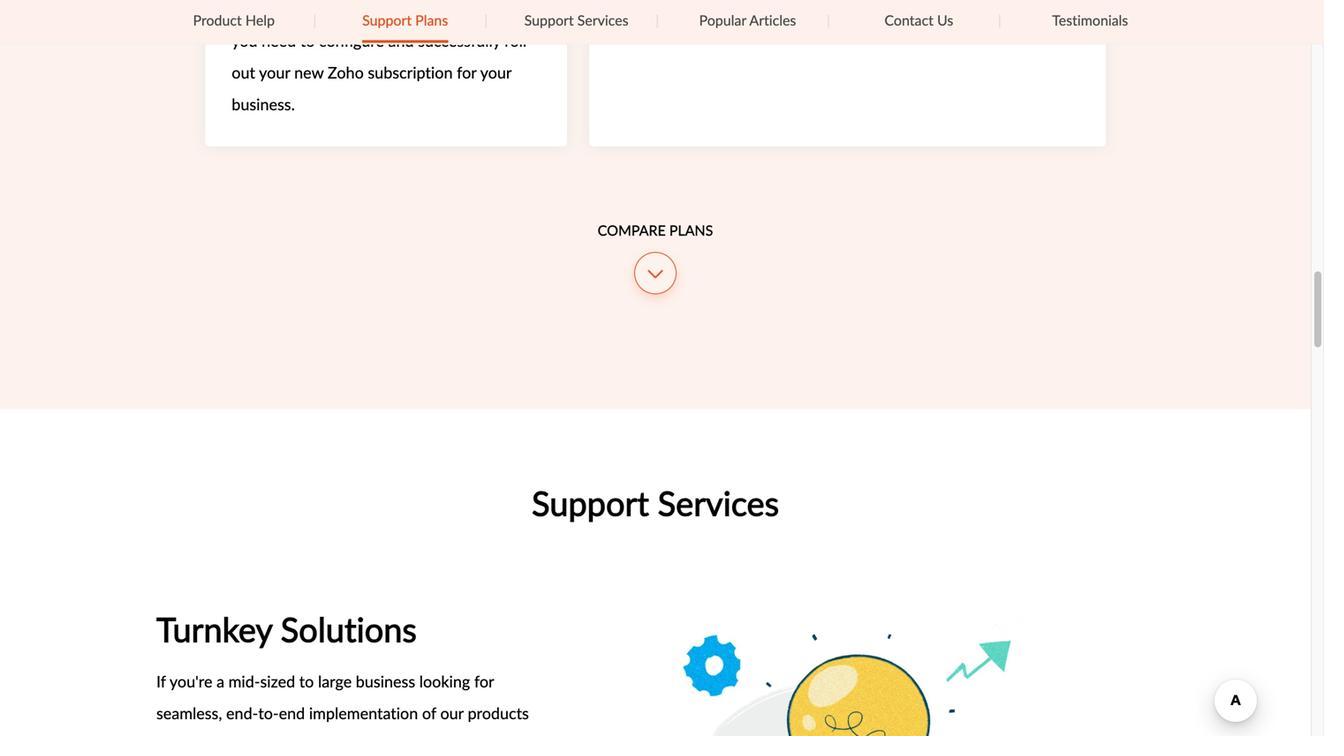 Task type: locate. For each thing, give the bounding box(es) containing it.
plans
[[415, 10, 448, 30]]

support for support plans link
[[362, 10, 412, 30]]

testimonials
[[1053, 10, 1129, 30]]

plans
[[670, 220, 713, 240]]

solutions
[[281, 607, 417, 653]]

1 vertical spatial for
[[156, 735, 176, 737]]

a
[[217, 671, 224, 693]]

turnkey
[[156, 607, 272, 653]]

product help link
[[193, 0, 275, 40]]

1 horizontal spatial for
[[474, 671, 494, 693]]

contact us link
[[885, 0, 954, 40]]

for left your
[[156, 735, 176, 737]]

for up products
[[474, 671, 494, 693]]

looking
[[419, 671, 470, 693]]

us
[[937, 10, 954, 30]]

popular articles
[[699, 10, 796, 30]]

to inside the if you're a mid-sized to large business looking for seamless, end-to-end implementation of our products for your company,
[[299, 671, 314, 693]]

for
[[474, 671, 494, 693], [156, 735, 176, 737]]

popular articles link
[[699, 0, 796, 40]]

compare
[[598, 220, 666, 240]]

end
[[279, 703, 305, 725]]

1 vertical spatial to
[[299, 671, 314, 693]]

to left all
[[694, 24, 709, 47]]

popular
[[699, 10, 746, 30]]

to left "large"
[[299, 671, 314, 693]]

0 horizontal spatial services
[[578, 10, 629, 30]]

documented
[[732, 24, 820, 47]]

resources
[[824, 24, 890, 47]]

sized
[[260, 671, 295, 693]]

0 horizontal spatial for
[[156, 735, 176, 737]]

1 horizontal spatial services
[[658, 480, 779, 526]]

contact us
[[885, 10, 954, 30]]

0 horizontal spatial to
[[299, 671, 314, 693]]

services
[[578, 10, 629, 30], [658, 480, 779, 526]]

products
[[468, 703, 529, 725]]

1 vertical spatial services
[[658, 480, 779, 526]]

1 horizontal spatial to
[[694, 24, 709, 47]]

support
[[362, 10, 412, 30], [524, 10, 574, 30], [532, 480, 649, 526]]

testimonials link
[[1053, 0, 1129, 40]]

to
[[694, 24, 709, 47], [299, 671, 314, 693]]

support services
[[524, 10, 629, 30], [532, 480, 779, 526]]

you're
[[170, 671, 212, 693]]



Task type: describe. For each thing, give the bounding box(es) containing it.
articles
[[750, 10, 796, 30]]

if
[[156, 671, 166, 693]]

our
[[440, 703, 464, 725]]

business
[[356, 671, 415, 693]]

to-
[[258, 703, 279, 725]]

implementation
[[309, 703, 418, 725]]

and
[[895, 24, 920, 47]]

access to all documented resources and developer guides.
[[642, 24, 1046, 47]]

developer
[[924, 24, 993, 47]]

all
[[713, 24, 728, 47]]

help
[[246, 10, 275, 30]]

0 vertical spatial support services
[[524, 10, 629, 30]]

your
[[180, 735, 211, 737]]

end-
[[226, 703, 258, 725]]

support services link
[[524, 0, 629, 40]]

large
[[318, 671, 352, 693]]

product
[[193, 10, 242, 30]]

support plans link
[[362, 0, 448, 43]]

access
[[642, 24, 690, 47]]

1 vertical spatial support services
[[532, 480, 779, 526]]

product help
[[193, 10, 275, 30]]

mid-
[[229, 671, 260, 693]]

if you're a mid-sized to large business looking for seamless, end-to-end implementation of our products for your company,
[[156, 671, 529, 737]]

0 vertical spatial services
[[578, 10, 629, 30]]

compare plans
[[598, 220, 713, 240]]

support plans
[[362, 10, 448, 30]]

0 vertical spatial to
[[694, 24, 709, 47]]

of
[[422, 703, 436, 725]]

0 vertical spatial for
[[474, 671, 494, 693]]

seamless,
[[156, 703, 222, 725]]

support for support services link
[[524, 10, 574, 30]]

contact
[[885, 10, 934, 30]]

guides.
[[997, 24, 1046, 47]]

turnkey solutions
[[156, 607, 417, 653]]

company,
[[215, 735, 281, 737]]



Task type: vqa. For each thing, say whether or not it's contained in the screenshot.
BACKGROUND COLOR 'icon'
no



